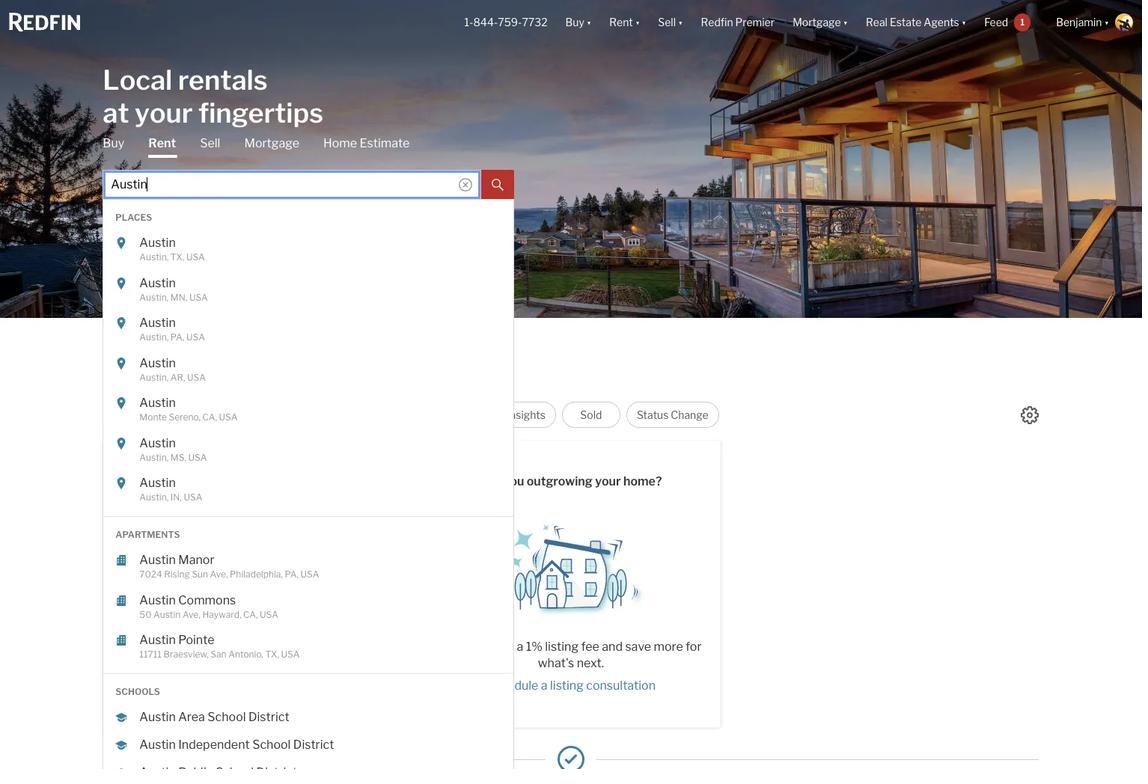 Task type: vqa. For each thing, say whether or not it's contained in the screenshot.
home estimate
yes



Task type: describe. For each thing, give the bounding box(es) containing it.
braesview,
[[164, 649, 209, 660]]

2 horizontal spatial 1
[[1020, 16, 1025, 28]]

agents
[[924, 16, 960, 29]]

austin, for austin austin, pa, usa
[[139, 332, 169, 343]]

844-
[[473, 16, 498, 29]]

submit search image
[[492, 179, 504, 191]]

local rentals at your fingertips
[[103, 63, 324, 129]]

search input image
[[459, 178, 473, 191]]

buy link
[[103, 135, 124, 152]]

mortgage for mortgage
[[244, 136, 299, 150]]

1 for favorites 1
[[225, 409, 230, 421]]

austin independent school district
[[139, 738, 334, 752]]

independent
[[178, 738, 250, 752]]

rent ▾ button
[[610, 0, 640, 45]]

rent for rent ▾
[[610, 16, 633, 29]]

ca, inside the austin commons 50 austin ave, hayward, ca, usa
[[243, 609, 258, 620]]

status
[[637, 409, 669, 421]]

schedule
[[486, 679, 539, 693]]

austin, for austin austin, ms, usa
[[139, 452, 169, 463]]

austin link for austin austin, in, usa
[[139, 476, 469, 491]]

estimate
[[360, 136, 410, 150]]

schedule a listing consultation
[[486, 679, 656, 693]]

places
[[116, 211, 152, 223]]

sell for sell
[[200, 136, 220, 150]]

real estate agents ▾
[[866, 16, 967, 29]]

mortgage ▾ button
[[784, 0, 857, 45]]

austin link for austin austin, ar, usa
[[139, 356, 469, 371]]

austin commons 50 austin ave, hayward, ca, usa
[[139, 593, 279, 620]]

7024
[[139, 569, 162, 580]]

home?
[[624, 474, 662, 489]]

austin commons link
[[139, 593, 469, 608]]

philadelphia,
[[230, 569, 283, 580]]

sun,
[[140, 450, 158, 459]]

tab list containing buy
[[103, 135, 515, 770]]

rentals
[[178, 63, 268, 96]]

austin right 50
[[153, 609, 181, 620]]

austin manor link
[[139, 553, 469, 568]]

2 for 2 beds
[[115, 681, 122, 694]]

sell for sell & buy for a 1% listing fee and save more for what's next.
[[440, 640, 461, 654]]

sell for sell ▾
[[658, 16, 676, 29]]

Insights radio
[[496, 402, 556, 428]]

usa inside austin austin, tx, usa
[[186, 252, 205, 263]]

fee
[[581, 640, 600, 654]]

an image of a house image
[[496, 514, 646, 616]]

7732
[[522, 16, 548, 29]]

premier
[[736, 16, 775, 29]]

austin for austin area school district
[[139, 710, 176, 725]]

real
[[866, 16, 888, 29]]

austin, for austin austin, mn, usa
[[139, 292, 169, 303]]

open sun, 11am to 1pm
[[117, 450, 209, 459]]

austin, for austin austin, ar, usa
[[139, 372, 169, 383]]

▾ for mortgage ▾
[[843, 16, 848, 29]]

austin pointe link
[[139, 633, 469, 648]]

what's
[[538, 657, 574, 671]]

▾ for sell ▾
[[678, 16, 683, 29]]

ca, inside austin monte sereno, ca, usa
[[202, 412, 217, 423]]

2 beds
[[115, 681, 148, 694]]

all
[[122, 409, 135, 421]]

all 1
[[122, 409, 143, 421]]

sell ▾ button
[[658, 0, 683, 45]]

#5007,
[[175, 700, 206, 711]]

monte
[[139, 412, 167, 423]]

1pm
[[193, 450, 209, 459]]

austin area school district
[[139, 710, 289, 725]]

1 vertical spatial feed
[[103, 364, 151, 389]]

ar,
[[171, 372, 185, 383]]

your for fingertips
[[135, 96, 193, 129]]

1 for all 1
[[137, 409, 143, 421]]

il
[[246, 700, 254, 711]]

rent link
[[148, 135, 176, 158]]

next.
[[577, 657, 604, 671]]

local
[[103, 63, 172, 96]]

11711
[[139, 649, 162, 660]]

▾ for rent ▾
[[635, 16, 640, 29]]

real estate agents ▾ button
[[857, 0, 976, 45]]

redfin premier
[[701, 16, 775, 29]]

austin for austin commons 50 austin ave, hayward, ca, usa
[[139, 593, 176, 607]]

district for austin independent school district
[[293, 738, 334, 752]]

austin for austin manor 7024 rising sun ave, philadelphia, pa, usa
[[139, 553, 176, 567]]

favorite button image
[[371, 656, 391, 675]]

austin link for austin austin, ms, usa
[[139, 436, 469, 451]]

ave, inside austin manor 7024 rising sun ave, philadelphia, pa, usa
[[210, 569, 228, 580]]

insights
[[507, 409, 546, 421]]

buy
[[475, 640, 496, 654]]

clear input button
[[459, 178, 473, 191]]

▾ for benjamin ▾
[[1105, 16, 1109, 29]]

usa inside austin austin, ms, usa
[[188, 452, 207, 463]]

austin for austin austin, ar, usa
[[139, 356, 176, 370]]

austin link for austin austin, tx, usa
[[139, 236, 469, 251]]

austin for austin austin, pa, usa
[[139, 316, 176, 330]]

in,
[[171, 492, 182, 503]]

austin manor 7024 rising sun ave, philadelphia, pa, usa
[[139, 553, 319, 580]]

home estimate
[[323, 136, 410, 150]]

mortgage ▾
[[793, 16, 848, 29]]

austin for austin austin, mn, usa
[[139, 276, 176, 290]]

antonio,
[[228, 649, 263, 660]]

usa inside the austin commons 50 austin ave, hayward, ca, usa
[[260, 609, 279, 620]]

usa inside austin austin, in, usa
[[184, 492, 202, 503]]

usa inside 'austin austin, pa, usa'
[[186, 332, 205, 343]]

save
[[625, 640, 651, 654]]

sell ▾ button
[[649, 0, 692, 45]]

a inside sell & buy for a 1% listing fee and save more for what's next.
[[517, 640, 523, 654]]

1 for from the left
[[498, 640, 514, 654]]

1 vertical spatial listing
[[550, 679, 584, 693]]

at
[[103, 96, 129, 129]]

commons
[[178, 593, 236, 607]]

austin link for austin austin, mn, usa
[[139, 276, 469, 291]]

sell ▾
[[658, 16, 683, 29]]

usa inside austin pointe 11711 braesview, san antonio, tx, usa
[[281, 649, 300, 660]]

outgrowing
[[527, 474, 593, 489]]

2 for from the left
[[686, 640, 702, 654]]

status change
[[637, 409, 709, 421]]

buy for buy ▾
[[566, 16, 585, 29]]

baths
[[165, 681, 192, 694]]

you
[[503, 474, 524, 489]]

consultation
[[586, 679, 656, 693]]

austin, for austin austin, tx, usa
[[139, 252, 169, 263]]

$480,000
[[115, 656, 183, 672]]



Task type: locate. For each thing, give the bounding box(es) containing it.
austin, for austin austin, in, usa
[[139, 492, 169, 503]]

1 horizontal spatial ave,
[[210, 569, 228, 580]]

to
[[181, 450, 191, 459]]

5 ▾ from the left
[[962, 16, 967, 29]]

austin independent school district link
[[104, 732, 514, 760], [139, 738, 469, 753]]

austin austin, mn, usa
[[139, 276, 208, 303]]

more
[[654, 640, 683, 654]]

2 austin link from the top
[[139, 276, 469, 291]]

1 vertical spatial rent
[[148, 136, 176, 150]]

0 horizontal spatial pa,
[[171, 332, 184, 343]]

austin up monte
[[139, 396, 176, 410]]

0 horizontal spatial buy
[[103, 136, 124, 150]]

1 horizontal spatial rent
[[610, 16, 633, 29]]

11am
[[159, 450, 179, 459]]

austin austin, in, usa
[[139, 476, 202, 503]]

2 left beds
[[115, 681, 122, 694]]

2 vertical spatial sell
[[440, 640, 461, 654]]

buy ▾ button
[[557, 0, 601, 45]]

6 austin, from the top
[[139, 492, 169, 503]]

0 vertical spatial district
[[249, 710, 289, 725]]

rent ▾
[[610, 16, 640, 29]]

mortgage left real
[[793, 16, 841, 29]]

tx, right the antonio, on the left bottom
[[265, 649, 279, 660]]

austin inside austin pointe 11711 braesview, san antonio, tx, usa
[[139, 633, 176, 648]]

mortgage inside tab list
[[244, 136, 299, 150]]

1 vertical spatial tx,
[[265, 649, 279, 660]]

0 horizontal spatial ca,
[[202, 412, 217, 423]]

0 horizontal spatial mortgage
[[244, 136, 299, 150]]

usa down austin manor link at the left
[[301, 569, 319, 580]]

are you outgrowing your home?
[[480, 474, 662, 489]]

your left 'home?'
[[595, 474, 621, 489]]

school down 60611
[[252, 738, 291, 752]]

1 vertical spatial district
[[293, 738, 334, 752]]

tx, inside austin austin, tx, usa
[[171, 252, 184, 263]]

austin up ms,
[[139, 436, 176, 450]]

district for austin area school district
[[249, 710, 289, 725]]

1 horizontal spatial pa,
[[285, 569, 299, 580]]

sold
[[580, 409, 602, 421]]

austin down places
[[139, 236, 176, 250]]

6 ▾ from the left
[[1105, 16, 1109, 29]]

austin austin, pa, usa
[[139, 316, 205, 343]]

rent inside tab list
[[148, 136, 176, 150]]

0 vertical spatial feed
[[985, 16, 1008, 29]]

austin, inside austin austin, in, usa
[[139, 492, 169, 503]]

1 vertical spatial a
[[541, 679, 548, 693]]

0 horizontal spatial district
[[249, 710, 289, 725]]

1 horizontal spatial 2
[[156, 681, 162, 694]]

ave, inside the austin commons 50 austin ave, hayward, ca, usa
[[183, 609, 201, 620]]

1%
[[526, 640, 543, 654]]

listing up the what's at the bottom
[[545, 640, 579, 654]]

Sold radio
[[562, 402, 620, 428]]

and
[[602, 640, 623, 654]]

▾ left real
[[843, 16, 848, 29]]

1 vertical spatial school
[[252, 738, 291, 752]]

1 left the benjamin
[[1020, 16, 1025, 28]]

1 ▾ from the left
[[587, 16, 592, 29]]

▾ left redfin
[[678, 16, 683, 29]]

austin inside austin austin, ms, usa
[[139, 436, 176, 450]]

1 austin link from the top
[[139, 236, 469, 251]]

4 ▾ from the left
[[843, 16, 848, 29]]

0 horizontal spatial 1
[[137, 409, 143, 421]]

usa inside austin monte sereno, ca, usa
[[219, 412, 238, 423]]

sell inside sell & buy for a 1% listing fee and save more for what's next.
[[440, 640, 461, 654]]

tab list
[[103, 135, 515, 770]]

austin inside austin manor 7024 rising sun ave, philadelphia, pa, usa
[[139, 553, 176, 567]]

pa, inside 'austin austin, pa, usa'
[[171, 332, 184, 343]]

usa
[[186, 252, 205, 263], [189, 292, 208, 303], [186, 332, 205, 343], [187, 372, 206, 383], [219, 412, 238, 423], [188, 452, 207, 463], [184, 492, 202, 503], [301, 569, 319, 580], [260, 609, 279, 620], [281, 649, 300, 660]]

buy ▾
[[566, 16, 592, 29]]

▾ inside mortgage ▾ dropdown button
[[843, 16, 848, 29]]

tx, up austin austin, mn, usa
[[171, 252, 184, 263]]

1 inside favorites radio
[[225, 409, 230, 421]]

usa right ms,
[[188, 452, 207, 463]]

30 e huron st #5007, chicago, il 60611
[[115, 700, 282, 711]]

mortgage ▾ button
[[793, 0, 848, 45]]

usa right "in,"
[[184, 492, 202, 503]]

ave, right sun
[[210, 569, 228, 580]]

0 horizontal spatial sell
[[200, 136, 220, 150]]

austin link
[[139, 236, 469, 251], [139, 276, 469, 291], [139, 316, 469, 331], [139, 356, 469, 371], [139, 396, 469, 411], [139, 436, 469, 451], [139, 476, 469, 491]]

buy for buy
[[103, 136, 124, 150]]

photo of 30 e huron st #5007, chicago, il 60611 image
[[103, 440, 403, 644]]

1 2 from the left
[[115, 681, 122, 694]]

sell down local rentals at your fingertips
[[200, 136, 220, 150]]

2
[[115, 681, 122, 694], [156, 681, 162, 694]]

mortgage
[[793, 16, 841, 29], [244, 136, 299, 150]]

rent inside dropdown button
[[610, 16, 633, 29]]

1 horizontal spatial feed
[[985, 16, 1008, 29]]

feed up all
[[103, 364, 151, 389]]

1 horizontal spatial for
[[686, 640, 702, 654]]

benjamin ▾
[[1056, 16, 1109, 29]]

austin inside 'austin austin, pa, usa'
[[139, 316, 176, 330]]

huron
[[137, 700, 163, 711]]

favorite button checkbox
[[371, 656, 391, 675]]

6 austin link from the top
[[139, 436, 469, 451]]

▾ left sell ▾
[[635, 16, 640, 29]]

Open House radio
[[246, 402, 334, 428]]

&
[[463, 640, 473, 654]]

0 horizontal spatial tx,
[[171, 252, 184, 263]]

30
[[115, 700, 127, 711]]

st
[[164, 700, 173, 711]]

austin right 'e'
[[139, 710, 176, 725]]

austin inside austin austin, ar, usa
[[139, 356, 176, 370]]

austin link for austin monte sereno, ca, usa
[[139, 396, 469, 411]]

buy inside dropdown button
[[566, 16, 585, 29]]

school
[[208, 710, 246, 725], [252, 738, 291, 752]]

1 horizontal spatial buy
[[566, 16, 585, 29]]

2 horizontal spatial sell
[[658, 16, 676, 29]]

austin inside austin austin, tx, usa
[[139, 236, 176, 250]]

4 austin, from the top
[[139, 372, 169, 383]]

austin, inside 'austin austin, pa, usa'
[[139, 332, 169, 343]]

New radio
[[340, 402, 398, 428]]

0 vertical spatial buy
[[566, 16, 585, 29]]

ca, right hayward,
[[243, 609, 258, 620]]

benjamin
[[1056, 16, 1102, 29]]

1 vertical spatial sell
[[200, 136, 220, 150]]

a left 1%
[[517, 640, 523, 654]]

0 vertical spatial school
[[208, 710, 246, 725]]

feed right agents at the right top of the page
[[985, 16, 1008, 29]]

1 vertical spatial ca,
[[243, 609, 258, 620]]

0 vertical spatial listing
[[545, 640, 579, 654]]

for right the more
[[686, 640, 702, 654]]

ca, right sereno, on the bottom left of page
[[202, 412, 217, 423]]

mortgage down fingertips
[[244, 136, 299, 150]]

mn,
[[171, 292, 187, 303]]

school left il
[[208, 710, 246, 725]]

0 horizontal spatial feed
[[103, 364, 151, 389]]

usa down austin commons link
[[260, 609, 279, 620]]

5 austin link from the top
[[139, 396, 469, 411]]

▾ left rent ▾
[[587, 16, 592, 29]]

1 horizontal spatial a
[[541, 679, 548, 693]]

redfin
[[701, 16, 733, 29]]

0 vertical spatial sell
[[658, 16, 676, 29]]

0 horizontal spatial ave,
[[183, 609, 201, 620]]

2 2 from the left
[[156, 681, 162, 694]]

7 austin link from the top
[[139, 476, 469, 491]]

▾ inside buy ▾ dropdown button
[[587, 16, 592, 29]]

austin, left ar,
[[139, 372, 169, 383]]

buy
[[566, 16, 585, 29], [103, 136, 124, 150]]

2 for 2 baths
[[156, 681, 162, 694]]

usa right sereno, on the bottom left of page
[[219, 412, 238, 423]]

1 inside 'all' radio
[[137, 409, 143, 421]]

0 vertical spatial ave,
[[210, 569, 228, 580]]

san
[[211, 649, 227, 660]]

austin up ar,
[[139, 356, 176, 370]]

austin austin, ar, usa
[[139, 356, 206, 383]]

austin up "in,"
[[139, 476, 176, 490]]

pa, up austin austin, ar, usa
[[171, 332, 184, 343]]

▾ inside sell ▾ dropdown button
[[678, 16, 683, 29]]

a down the what's at the bottom
[[541, 679, 548, 693]]

chicago,
[[208, 700, 244, 711]]

2 left baths in the left of the page
[[156, 681, 162, 694]]

pa,
[[171, 332, 184, 343], [285, 569, 299, 580]]

austin up 50
[[139, 593, 176, 607]]

1 horizontal spatial sell
[[440, 640, 461, 654]]

4 austin link from the top
[[139, 356, 469, 371]]

austin area school district link
[[104, 704, 514, 732], [139, 710, 469, 725]]

▾ inside rent ▾ dropdown button
[[635, 16, 640, 29]]

austin up 7024
[[139, 553, 176, 567]]

▾ right agents at the right top of the page
[[962, 16, 967, 29]]

tx, inside austin pointe 11711 braesview, san antonio, tx, usa
[[265, 649, 279, 660]]

0 horizontal spatial 2
[[115, 681, 122, 694]]

mortgage for mortgage ▾
[[793, 16, 841, 29]]

1 horizontal spatial ca,
[[243, 609, 258, 620]]

austin, left "in,"
[[139, 492, 169, 503]]

tx,
[[171, 252, 184, 263], [265, 649, 279, 660]]

austin inside austin austin, mn, usa
[[139, 276, 176, 290]]

home estimate link
[[323, 135, 410, 152]]

rent
[[610, 16, 633, 29], [148, 136, 176, 150]]

area
[[178, 710, 205, 725]]

▾ for buy ▾
[[587, 16, 592, 29]]

listing inside sell & buy for a 1% listing fee and save more for what's next.
[[545, 640, 579, 654]]

austin up mn,
[[139, 276, 176, 290]]

are
[[480, 474, 501, 489]]

your
[[135, 96, 193, 129], [595, 474, 621, 489]]

usa up austin austin, ar, usa
[[186, 332, 205, 343]]

0 horizontal spatial a
[[517, 640, 523, 654]]

e
[[129, 700, 135, 711]]

2 austin, from the top
[[139, 292, 169, 303]]

1 horizontal spatial tx,
[[265, 649, 279, 660]]

0 horizontal spatial rent
[[148, 136, 176, 150]]

school for independent
[[252, 738, 291, 752]]

buy down at
[[103, 136, 124, 150]]

usa inside austin austin, ar, usa
[[187, 372, 206, 383]]

▾ left user photo
[[1105, 16, 1109, 29]]

austin for austin austin, ms, usa
[[139, 436, 176, 450]]

0 vertical spatial pa,
[[171, 332, 184, 343]]

1 vertical spatial your
[[595, 474, 621, 489]]

austin austin, tx, usa
[[139, 236, 205, 263]]

3 austin, from the top
[[139, 332, 169, 343]]

2 ▾ from the left
[[635, 16, 640, 29]]

0 horizontal spatial your
[[135, 96, 193, 129]]

0 vertical spatial tx,
[[171, 252, 184, 263]]

ms,
[[171, 452, 186, 463]]

usa down austin pointe link
[[281, 649, 300, 660]]

austin pointe 11711 braesview, san antonio, tx, usa
[[139, 633, 300, 660]]

759-
[[498, 16, 522, 29]]

hayward,
[[202, 609, 241, 620]]

listing down the what's at the bottom
[[550, 679, 584, 693]]

1 horizontal spatial mortgage
[[793, 16, 841, 29]]

austin,
[[139, 252, 169, 263], [139, 292, 169, 303], [139, 332, 169, 343], [139, 372, 169, 383], [139, 452, 169, 463], [139, 492, 169, 503]]

buy ▾ button
[[566, 0, 592, 45]]

sell inside dropdown button
[[658, 16, 676, 29]]

1 vertical spatial mortgage
[[244, 136, 299, 150]]

for
[[498, 640, 514, 654], [686, 640, 702, 654]]

0 horizontal spatial for
[[498, 640, 514, 654]]

1 horizontal spatial district
[[293, 738, 334, 752]]

rent for rent
[[148, 136, 176, 150]]

option group containing all
[[103, 402, 719, 428]]

buy inside tab list
[[103, 136, 124, 150]]

0 vertical spatial a
[[517, 640, 523, 654]]

austin inside austin austin, in, usa
[[139, 476, 176, 490]]

1 horizontal spatial your
[[595, 474, 621, 489]]

1
[[1020, 16, 1025, 28], [137, 409, 143, 421], [225, 409, 230, 421]]

usa right ar,
[[187, 372, 206, 383]]

austin, inside austin austin, ms, usa
[[139, 452, 169, 463]]

1 vertical spatial ave,
[[183, 609, 201, 620]]

pa, down austin manor link at the left
[[285, 569, 299, 580]]

0 vertical spatial mortgage
[[793, 16, 841, 29]]

Status Change radio
[[626, 402, 719, 428]]

austin up 11711
[[139, 633, 176, 648]]

rent ▾ button
[[601, 0, 649, 45]]

1-844-759-7732 link
[[465, 16, 548, 29]]

sell left &
[[440, 640, 461, 654]]

fingertips
[[198, 96, 324, 129]]

sell right rent ▾
[[658, 16, 676, 29]]

sun
[[192, 569, 208, 580]]

apartments
[[116, 529, 180, 540]]

3 austin link from the top
[[139, 316, 469, 331]]

usa right mn,
[[189, 292, 208, 303]]

ca,
[[202, 412, 217, 423], [243, 609, 258, 620]]

City, Address, School, Building, ZIP search field
[[103, 170, 482, 200]]

for right buy
[[498, 640, 514, 654]]

60611
[[256, 700, 282, 711]]

rent left sell link
[[148, 136, 176, 150]]

school for area
[[208, 710, 246, 725]]

your for home?
[[595, 474, 621, 489]]

1 austin, from the top
[[139, 252, 169, 263]]

austin for austin pointe 11711 braesview, san antonio, tx, usa
[[139, 633, 176, 648]]

austin for austin austin, in, usa
[[139, 476, 176, 490]]

your inside local rentals at your fingertips
[[135, 96, 193, 129]]

buy right 7732
[[566, 16, 585, 29]]

3 ▾ from the left
[[678, 16, 683, 29]]

5 austin, from the top
[[139, 452, 169, 463]]

All radio
[[103, 402, 161, 428]]

austin, up austin austin, ar, usa
[[139, 332, 169, 343]]

austin, left ms,
[[139, 452, 169, 463]]

austin link for austin austin, pa, usa
[[139, 316, 469, 331]]

0 vertical spatial ca,
[[202, 412, 217, 423]]

50
[[139, 609, 152, 620]]

austin for austin monte sereno, ca, usa
[[139, 396, 176, 410]]

your up rent link
[[135, 96, 193, 129]]

▾ inside real estate agents ▾ 'link'
[[962, 16, 967, 29]]

mortgage inside dropdown button
[[793, 16, 841, 29]]

usa inside austin austin, mn, usa
[[189, 292, 208, 303]]

austin, inside austin austin, mn, usa
[[139, 292, 169, 303]]

1 vertical spatial pa,
[[285, 569, 299, 580]]

1 right "favorites"
[[225, 409, 230, 421]]

austin, inside austin austin, tx, usa
[[139, 252, 169, 263]]

austin, up austin austin, mn, usa
[[139, 252, 169, 263]]

austin inside austin monte sereno, ca, usa
[[139, 396, 176, 410]]

mortgage link
[[244, 135, 299, 152]]

1 horizontal spatial 1
[[225, 409, 230, 421]]

Price Change radio
[[404, 402, 490, 428]]

2 baths
[[156, 681, 192, 694]]

austin for austin independent school district
[[139, 738, 176, 752]]

feed
[[985, 16, 1008, 29], [103, 364, 151, 389]]

austin austin, ms, usa
[[139, 436, 207, 463]]

ave, down "commons"
[[183, 609, 201, 620]]

austin, inside austin austin, ar, usa
[[139, 372, 169, 383]]

option group
[[103, 402, 719, 428]]

austin down huron
[[139, 738, 176, 752]]

user photo image
[[1115, 13, 1133, 31]]

pa, inside austin manor 7024 rising sun ave, philadelphia, pa, usa
[[285, 569, 299, 580]]

rent right the buy ▾
[[610, 16, 633, 29]]

usa up austin austin, mn, usa
[[186, 252, 205, 263]]

austin down mn,
[[139, 316, 176, 330]]

0 vertical spatial rent
[[610, 16, 633, 29]]

pointe
[[178, 633, 214, 648]]

usa inside austin manor 7024 rising sun ave, philadelphia, pa, usa
[[301, 569, 319, 580]]

Favorites radio
[[167, 402, 240, 428]]

1 right all
[[137, 409, 143, 421]]

redfin premier button
[[692, 0, 784, 45]]

sell link
[[200, 135, 220, 152]]

1 horizontal spatial school
[[252, 738, 291, 752]]

home
[[323, 136, 357, 150]]

0 horizontal spatial school
[[208, 710, 246, 725]]

favorites
[[178, 409, 222, 421]]

change
[[671, 409, 709, 421]]

austin for austin austin, tx, usa
[[139, 236, 176, 250]]

1 vertical spatial buy
[[103, 136, 124, 150]]

austin, left mn,
[[139, 292, 169, 303]]

0 vertical spatial your
[[135, 96, 193, 129]]

listing
[[545, 640, 579, 654], [550, 679, 584, 693]]

austin
[[139, 236, 176, 250], [139, 276, 176, 290], [139, 316, 176, 330], [139, 356, 176, 370], [139, 396, 176, 410], [139, 436, 176, 450], [139, 476, 176, 490], [139, 553, 176, 567], [139, 593, 176, 607], [153, 609, 181, 620], [139, 633, 176, 648], [139, 710, 176, 725], [139, 738, 176, 752]]



